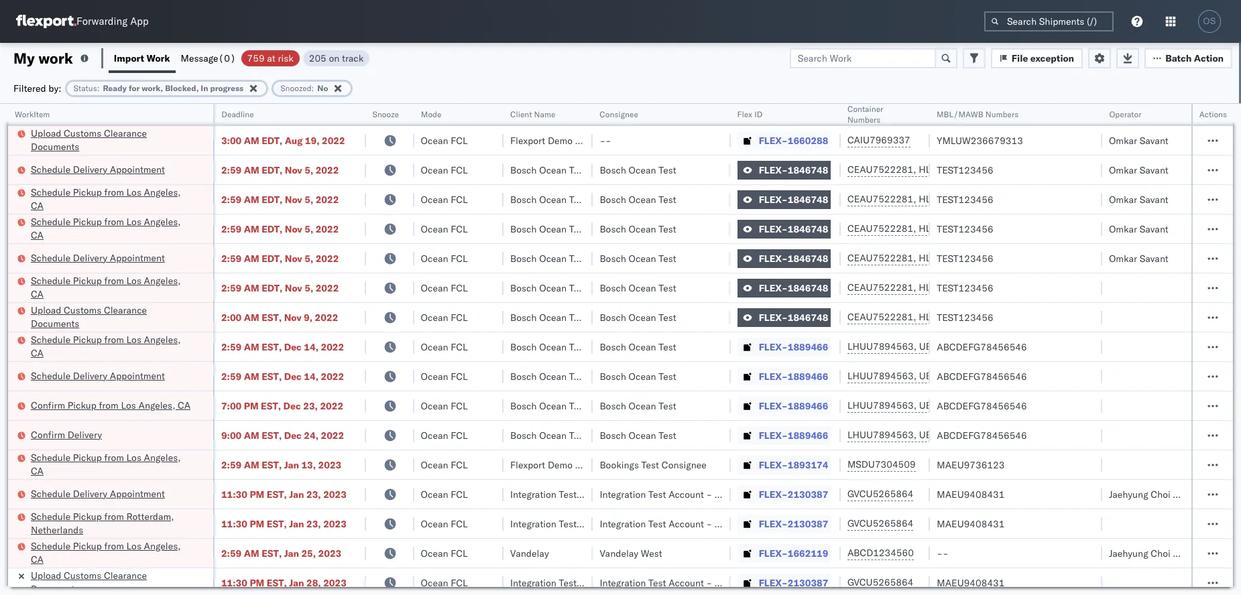 Task type: describe. For each thing, give the bounding box(es) containing it.
2 schedule delivery appointment link from the top
[[31, 251, 165, 265]]

2023 down 2:59 am est, jan 13, 2023
[[323, 489, 347, 501]]

schedule delivery appointment for 2nd schedule delivery appointment link
[[31, 252, 165, 264]]

delivery for 9:00
[[68, 429, 102, 441]]

ready
[[103, 83, 127, 93]]

9 fcl from the top
[[451, 371, 468, 383]]

5 flex-1846748 from the top
[[759, 282, 829, 294]]

2022 for 3rd schedule pickup from los angeles, ca button from the top
[[316, 282, 339, 294]]

ocean fcl for fifth schedule pickup from los angeles, ca button from the bottom
[[421, 223, 468, 235]]

3 5, from the top
[[305, 223, 313, 235]]

flexport demo consignee for bookings
[[511, 459, 620, 471]]

edt, for upload customs clearance documents button corresponding to 3:00 am edt, aug 19, 2022
[[262, 135, 283, 147]]

netherlands
[[31, 524, 83, 536]]

2 schedule from the top
[[31, 186, 71, 198]]

5 edt, from the top
[[262, 253, 283, 265]]

13 fcl from the top
[[451, 489, 468, 501]]

schedule pickup from los angeles, ca link for third schedule pickup from los angeles, ca button from the bottom of the page
[[31, 333, 196, 360]]

work,
[[142, 83, 163, 93]]

4 2:59 from the top
[[221, 253, 242, 265]]

3 test123456 from the top
[[937, 223, 994, 235]]

track
[[342, 52, 364, 64]]

ocean fcl for confirm pickup from los angeles, ca button
[[421, 400, 468, 412]]

import work
[[114, 52, 170, 64]]

16 fcl from the top
[[451, 577, 468, 589]]

flexport. image
[[16, 15, 76, 28]]

8 2:59 from the top
[[221, 459, 242, 471]]

pickup for third schedule pickup from los angeles, ca button from the bottom of the page
[[73, 334, 102, 346]]

4 schedule pickup from los angeles, ca button from the top
[[31, 333, 196, 361]]

pickup for 6th schedule pickup from los angeles, ca button from the bottom
[[73, 186, 102, 198]]

6 schedule from the top
[[31, 334, 71, 346]]

3 omkar savant from the top
[[1110, 194, 1169, 206]]

snooze
[[373, 109, 399, 119]]

demo for -
[[548, 135, 573, 147]]

5 schedule from the top
[[31, 275, 71, 287]]

ocean fcl for first schedule delivery appointment button from the bottom of the page
[[421, 489, 468, 501]]

4 hlxu8034992 from the top
[[990, 252, 1056, 264]]

pickup for fifth schedule pickup from los angeles, ca button from the bottom
[[73, 216, 102, 228]]

client name button
[[504, 107, 580, 120]]

ymluw236679313
[[937, 135, 1024, 147]]

2 flex- from the top
[[759, 164, 788, 176]]

dec for schedule pickup from los angeles, ca
[[284, 341, 302, 353]]

pickup for fifth schedule pickup from los angeles, ca button from the top of the page
[[73, 452, 102, 464]]

deadline button
[[215, 107, 353, 120]]

confirm pickup from los angeles, ca
[[31, 400, 191, 412]]

2 flex-1846748 from the top
[[759, 194, 829, 206]]

schedule pickup from rotterdam, netherlands
[[31, 511, 174, 536]]

3 fcl from the top
[[451, 194, 468, 206]]

5 test123456 from the top
[[937, 282, 994, 294]]

caiu7969337
[[848, 134, 911, 146]]

ocean fcl for confirm delivery button
[[421, 430, 468, 442]]

am for 2:00 am est, nov 9, 2022's upload customs clearance documents button
[[244, 312, 259, 324]]

4 5, from the top
[[305, 253, 313, 265]]

flex-1889466 for confirm delivery
[[759, 430, 829, 442]]

1 1846748 from the top
[[788, 164, 829, 176]]

filtered
[[13, 82, 46, 94]]

1 2:59 from the top
[[221, 164, 242, 176]]

2023 up '2:59 am est, jan 25, 2023' on the left bottom of page
[[323, 518, 347, 530]]

account for schedule delivery appointment
[[669, 489, 704, 501]]

5 schedule pickup from los angeles, ca button from the top
[[31, 451, 196, 479]]

gvcu5265864 for schedule delivery appointment
[[848, 488, 914, 501]]

15 fcl from the top
[[451, 548, 468, 560]]

file
[[1012, 52, 1029, 64]]

operator
[[1110, 109, 1142, 119]]

file exception
[[1012, 52, 1075, 64]]

maeu9736123
[[937, 459, 1005, 471]]

upload customs clearance documents link for 2:00 am est, nov 9, 2022
[[31, 304, 196, 330]]

schedule delivery appointment for 1st schedule delivery appointment link from the top
[[31, 163, 165, 175]]

app
[[130, 15, 149, 28]]

dec for confirm delivery
[[284, 430, 302, 442]]

2022 for fifth schedule pickup from los angeles, ca button from the bottom
[[316, 223, 339, 235]]

schedule pickup from los angeles, ca link for 6th schedule pickup from los angeles, ca button from the bottom
[[31, 186, 196, 212]]

schedule pickup from rotterdam, netherlands link
[[31, 510, 196, 537]]

5 1846748 from the top
[[788, 282, 829, 294]]

actions
[[1200, 109, 1228, 119]]

7:00 pm est, dec 23, 2022
[[221, 400, 344, 412]]

205 on track
[[309, 52, 364, 64]]

est, up 11:30 pm est, jan 28, 2023 at left
[[262, 548, 282, 560]]

customs for 3:00 am edt, aug 19, 2022
[[64, 127, 101, 139]]

6 hlxu6269489, from the top
[[919, 311, 988, 323]]

2023 right 13, on the bottom of page
[[318, 459, 342, 471]]

4 schedule pickup from los angeles, ca from the top
[[31, 334, 181, 359]]

flex-1889466 for confirm pickup from los angeles, ca
[[759, 400, 829, 412]]

upload for 2:00 am est, nov 9, 2022
[[31, 304, 61, 316]]

2 omkar from the top
[[1110, 164, 1138, 176]]

resize handle column header for consignee
[[715, 104, 731, 596]]

5 2:59 am edt, nov 5, 2022 from the top
[[221, 282, 339, 294]]

upload customs clearance documents for 3:00 am edt, aug 19, 2022
[[31, 127, 147, 153]]

2:00 am est, nov 9, 2022
[[221, 312, 338, 324]]

2:59 am est, dec 14, 2022 for schedule delivery appointment
[[221, 371, 344, 383]]

flex-1893174
[[759, 459, 829, 471]]

4 1846748 from the top
[[788, 253, 829, 265]]

import
[[114, 52, 144, 64]]

mode button
[[414, 107, 490, 120]]

205
[[309, 52, 327, 64]]

pm down '2:59 am est, jan 25, 2023' on the left bottom of page
[[250, 577, 265, 589]]

2022 for 3rd schedule delivery appointment button from the top
[[321, 371, 344, 383]]

3 flex-2130387 from the top
[[759, 577, 829, 589]]

aug
[[285, 135, 303, 147]]

pickup for 3rd schedule pickup from los angeles, ca button from the top
[[73, 275, 102, 287]]

am for 6th schedule pickup from los angeles, ca button from the bottom
[[244, 194, 259, 206]]

uetu5238478 for confirm delivery
[[920, 429, 985, 441]]

upload customs clearance documents button for 3:00 am edt, aug 19, 2022
[[31, 126, 196, 155]]

os
[[1204, 16, 1217, 26]]

confirm for confirm pickup from los angeles, ca
[[31, 400, 65, 412]]

am for 3rd schedule pickup from los angeles, ca button from the top
[[244, 282, 259, 294]]

3 flex-1846748 from the top
[[759, 223, 829, 235]]

3 integration from the top
[[600, 577, 646, 589]]

3 documents from the top
[[31, 583, 79, 595]]

1 flex-1846748 from the top
[[759, 164, 829, 176]]

confirm delivery
[[31, 429, 102, 441]]

est, up 9:00 am est, dec 24, 2022
[[261, 400, 281, 412]]

jan left 28,
[[289, 577, 304, 589]]

2 am from the top
[[244, 164, 259, 176]]

1 schedule from the top
[[31, 163, 71, 175]]

5 savant from the top
[[1140, 253, 1169, 265]]

2130387 for schedule delivery appointment
[[788, 489, 829, 501]]

7:00
[[221, 400, 242, 412]]

age
[[1230, 489, 1242, 501]]

4 test123456 from the top
[[937, 253, 994, 265]]

5 flex- from the top
[[759, 253, 788, 265]]

11 resize handle column header from the left
[[1218, 104, 1234, 596]]

in
[[201, 83, 208, 93]]

ceau7522281, for 3rd schedule pickup from los angeles, ca button from the top
[[848, 282, 917, 294]]

batch action button
[[1145, 48, 1233, 68]]

karl for schedule delivery appointment
[[715, 489, 732, 501]]

1889466 for confirm pickup from los angeles, ca
[[788, 400, 829, 412]]

confirm pickup from los angeles, ca link
[[31, 399, 191, 412]]

appointment for third schedule delivery appointment link
[[110, 370, 165, 382]]

confirm pickup from los angeles, ca button
[[31, 399, 191, 414]]

abcdefg78456546 for schedule pickup from los angeles, ca
[[937, 341, 1028, 353]]

3 hlxu8034992 from the top
[[990, 223, 1056, 235]]

confirm for confirm delivery
[[31, 429, 65, 441]]

1 5, from the top
[[305, 164, 313, 176]]

ocean fcl for fifth schedule pickup from los angeles, ca button from the top of the page
[[421, 459, 468, 471]]

5 ocean fcl from the top
[[421, 253, 468, 265]]

5 fcl from the top
[[451, 253, 468, 265]]

mbl/mawb numbers
[[937, 109, 1019, 119]]

6 schedule pickup from los angeles, ca from the top
[[31, 540, 181, 566]]

Search Shipments (/) text field
[[985, 11, 1114, 32]]

workitem
[[15, 109, 50, 119]]

2:59 am est, jan 25, 2023
[[221, 548, 342, 560]]

2:59 am est, jan 13, 2023
[[221, 459, 342, 471]]

lhuu7894563, for confirm delivery
[[848, 429, 917, 441]]

12 fcl from the top
[[451, 459, 468, 471]]

4 schedule delivery appointment button from the top
[[31, 487, 165, 502]]

ocean fcl for 2:00 am est, nov 9, 2022's upload customs clearance documents button
[[421, 312, 468, 324]]

integration test account - karl lagerfeld for schedule delivery appointment
[[600, 489, 775, 501]]

1 2:59 am edt, nov 5, 2022 from the top
[[221, 164, 339, 176]]

my
[[13, 49, 35, 67]]

container numbers
[[848, 104, 884, 125]]

3 upload customs clearance documents from the top
[[31, 570, 147, 595]]

am for fifth schedule pickup from los angeles, ca button from the top of the page
[[244, 459, 259, 471]]

est, up 2:59 am est, jan 13, 2023
[[262, 430, 282, 442]]

11 flex- from the top
[[759, 430, 788, 442]]

client name
[[511, 109, 556, 119]]

5 am from the top
[[244, 253, 259, 265]]

schedule pickup from los angeles, ca link for fifth schedule pickup from los angeles, ca button from the top of the page
[[31, 451, 196, 478]]

progress
[[210, 83, 244, 93]]

my work
[[13, 49, 73, 67]]

flexport for bookings test consignee
[[511, 459, 546, 471]]

edt, for 6th schedule pickup from los angeles, ca button from the bottom
[[262, 194, 283, 206]]

risk
[[278, 52, 294, 64]]

status
[[74, 83, 97, 93]]

container numbers button
[[841, 101, 917, 125]]

lhuu7894563, for schedule delivery appointment
[[848, 370, 917, 382]]

1 schedule delivery appointment button from the top
[[31, 163, 165, 177]]

1 omkar savant from the top
[[1110, 135, 1169, 147]]

3 integration test account - karl lagerfeld from the top
[[600, 577, 775, 589]]

9:00 am est, dec 24, 2022
[[221, 430, 344, 442]]

jaehyung
[[1110, 489, 1149, 501]]

flexport demo consignee for -
[[511, 135, 620, 147]]

1 hlxu6269489, from the top
[[919, 164, 988, 176]]

integration for schedule delivery appointment
[[600, 489, 646, 501]]

pickup for confirm pickup from los angeles, ca button
[[68, 400, 97, 412]]

9:00
[[221, 430, 242, 442]]

3 omkar from the top
[[1110, 194, 1138, 206]]

jan for schedule pickup from los angeles, ca link associated with 6th schedule pickup from los angeles, ca button from the top
[[284, 548, 299, 560]]

1889466 for schedule delivery appointment
[[788, 371, 829, 383]]

mbl/mawb
[[937, 109, 984, 119]]

1 horizontal spatial --
[[937, 548, 949, 560]]

appointment for 2nd schedule delivery appointment link
[[110, 252, 165, 264]]

1660288
[[788, 135, 829, 147]]

confirm delivery link
[[31, 428, 102, 442]]

forwarding
[[76, 15, 128, 28]]

message
[[181, 52, 218, 64]]

7 fcl from the top
[[451, 312, 468, 324]]

759
[[247, 52, 265, 64]]

los for 6th schedule pickup from los angeles, ca button from the top
[[126, 540, 142, 553]]

4 flex-1846748 from the top
[[759, 253, 829, 265]]

16 ocean fcl from the top
[[421, 577, 468, 589]]

resize handle column header for mbl/mawb numbers
[[1087, 104, 1103, 596]]

1893174
[[788, 459, 829, 471]]

work
[[38, 49, 73, 67]]

schedule pickup from los angeles, ca link for fifth schedule pickup from los angeles, ca button from the bottom
[[31, 215, 196, 242]]

jan for schedule pickup from rotterdam, netherlands link
[[289, 518, 304, 530]]

11:30 pm est, jan 23, 2023 for schedule pickup from rotterdam, netherlands
[[221, 518, 347, 530]]

1889466 for schedule pickup from los angeles, ca
[[788, 341, 829, 353]]

3 schedule delivery appointment button from the top
[[31, 369, 165, 384]]

flex id button
[[731, 107, 828, 120]]

deadline
[[221, 109, 254, 119]]

mode
[[421, 109, 442, 119]]

1 omkar from the top
[[1110, 135, 1138, 147]]

10 fcl from the top
[[451, 400, 468, 412]]

6 flex- from the top
[[759, 282, 788, 294]]

message (0)
[[181, 52, 236, 64]]

action
[[1195, 52, 1224, 64]]

2 omkar savant from the top
[[1110, 164, 1169, 176]]

edt, for fifth schedule pickup from los angeles, ca button from the bottom
[[262, 223, 283, 235]]

mbl/mawb numbers button
[[931, 107, 1090, 120]]

ocean fcl for upload customs clearance documents button corresponding to 3:00 am edt, aug 19, 2022
[[421, 135, 468, 147]]

schedule delivery appointment for third schedule delivery appointment link
[[31, 370, 165, 382]]

1 schedule delivery appointment link from the top
[[31, 163, 165, 176]]

uetu5238478 for schedule delivery appointment
[[920, 370, 985, 382]]

on
[[329, 52, 340, 64]]

forwarding app
[[76, 15, 149, 28]]

9 2:59 from the top
[[221, 548, 242, 560]]

3 2:59 am edt, nov 5, 2022 from the top
[[221, 223, 339, 235]]

from inside the schedule pickup from rotterdam, netherlands
[[104, 511, 124, 523]]

workitem button
[[8, 107, 200, 120]]

resize handle column header for workitem
[[197, 104, 213, 596]]

client
[[511, 109, 532, 119]]

3 schedule from the top
[[31, 216, 71, 228]]

upload customs clearance documents link for 3:00 am edt, aug 19, 2022
[[31, 126, 196, 153]]

4 schedule from the top
[[31, 252, 71, 264]]

3 maeu9408431 from the top
[[937, 577, 1005, 589]]

2 fcl from the top
[[451, 164, 468, 176]]

snoozed
[[281, 83, 312, 93]]

resize handle column header for client name
[[577, 104, 593, 596]]

flex id
[[738, 109, 763, 119]]

5 ceau7522281, hlxu6269489, hlxu8034992 from the top
[[848, 282, 1056, 294]]

3 schedule delivery appointment link from the top
[[31, 369, 165, 383]]

2 1846748 from the top
[[788, 194, 829, 206]]

lagerfeld for schedule pickup from rotterdam, netherlands
[[735, 518, 775, 530]]

6 flex-1846748 from the top
[[759, 312, 829, 324]]

vandelay for vandelay
[[511, 548, 549, 560]]

delivery for 2:59
[[73, 370, 107, 382]]

am for upload customs clearance documents button corresponding to 3:00 am edt, aug 19, 2022
[[244, 135, 259, 147]]

2023 right 28,
[[323, 577, 347, 589]]

2023 right 25,
[[318, 548, 342, 560]]

7 schedule from the top
[[31, 370, 71, 382]]

11 schedule from the top
[[31, 540, 71, 553]]

1 flex- from the top
[[759, 135, 788, 147]]



Task type: vqa. For each thing, say whether or not it's contained in the screenshot.
Enter for Enter new password
no



Task type: locate. For each thing, give the bounding box(es) containing it.
1 vertical spatial integration
[[600, 518, 646, 530]]

14, up 7:00 pm est, dec 23, 2022 at the left of the page
[[304, 371, 319, 383]]

2:59 am est, dec 14, 2022 down 2:00 am est, nov 9, 2022
[[221, 341, 344, 353]]

schedule
[[31, 163, 71, 175], [31, 186, 71, 198], [31, 216, 71, 228], [31, 252, 71, 264], [31, 275, 71, 287], [31, 334, 71, 346], [31, 370, 71, 382], [31, 452, 71, 464], [31, 488, 71, 500], [31, 511, 71, 523], [31, 540, 71, 553]]

2 2:59 am est, dec 14, 2022 from the top
[[221, 371, 344, 383]]

dec up 9:00 am est, dec 24, 2022
[[284, 400, 301, 412]]

3 2:59 from the top
[[221, 223, 242, 235]]

2 karl from the top
[[715, 518, 732, 530]]

: left 'no'
[[312, 83, 314, 93]]

13,
[[302, 459, 316, 471]]

1 schedule pickup from los angeles, ca button from the top
[[31, 186, 196, 214]]

jan left 13, on the bottom of page
[[284, 459, 299, 471]]

Search Work text field
[[790, 48, 936, 68]]

0 vertical spatial demo
[[548, 135, 573, 147]]

1 vertical spatial 11:30
[[221, 518, 248, 530]]

integration test account - karl lagerfeld down west
[[600, 577, 775, 589]]

0 horizontal spatial :
[[97, 83, 100, 93]]

2 vandelay from the left
[[600, 548, 639, 560]]

5 schedule pickup from los angeles, ca from the top
[[31, 452, 181, 477]]

23, up 24,
[[303, 400, 318, 412]]

est, down '2:59 am est, jan 25, 2023' on the left bottom of page
[[267, 577, 287, 589]]

for
[[129, 83, 140, 93]]

fcl
[[451, 135, 468, 147], [451, 164, 468, 176], [451, 194, 468, 206], [451, 223, 468, 235], [451, 253, 468, 265], [451, 282, 468, 294], [451, 312, 468, 324], [451, 341, 468, 353], [451, 371, 468, 383], [451, 400, 468, 412], [451, 430, 468, 442], [451, 459, 468, 471], [451, 489, 468, 501], [451, 518, 468, 530], [451, 548, 468, 560], [451, 577, 468, 589]]

est, down 9:00 am est, dec 24, 2022
[[262, 459, 282, 471]]

3 schedule pickup from los angeles, ca link from the top
[[31, 274, 196, 301]]

name
[[534, 109, 556, 119]]

clearance for 2:00 am est, nov 9, 2022
[[104, 304, 147, 316]]

integration test account - karl lagerfeld for schedule pickup from rotterdam, netherlands
[[600, 518, 775, 530]]

1 vertical spatial upload customs clearance documents button
[[31, 304, 196, 332]]

7 flex- from the top
[[759, 312, 788, 324]]

1 karl from the top
[[715, 489, 732, 501]]

2 lhuu7894563, from the top
[[848, 370, 917, 382]]

flex-1662119
[[759, 548, 829, 560]]

6 test123456 from the top
[[937, 312, 994, 324]]

abcdefg78456546 for confirm pickup from los angeles, ca
[[937, 400, 1028, 412]]

los for third schedule pickup from los angeles, ca button from the bottom of the page
[[126, 334, 142, 346]]

ca
[[31, 200, 44, 212], [31, 229, 44, 241], [31, 288, 44, 300], [31, 347, 44, 359], [178, 400, 191, 412], [31, 465, 44, 477], [31, 554, 44, 566]]

documents for 2:00
[[31, 318, 79, 330]]

11:30 pm est, jan 28, 2023
[[221, 577, 347, 589]]

clearance
[[104, 127, 147, 139], [104, 304, 147, 316], [104, 570, 147, 582]]

0 vertical spatial gvcu5265864
[[848, 488, 914, 501]]

choi
[[1152, 489, 1171, 501]]

23, down 13, on the bottom of page
[[307, 489, 321, 501]]

5,
[[305, 164, 313, 176], [305, 194, 313, 206], [305, 223, 313, 235], [305, 253, 313, 265], [305, 282, 313, 294]]

23, up 25,
[[307, 518, 321, 530]]

am for 6th schedule pickup from los angeles, ca button from the top
[[244, 548, 259, 560]]

6 resize handle column header from the left
[[715, 104, 731, 596]]

consignee button
[[593, 107, 718, 120]]

2 hlxu6269489, from the top
[[919, 193, 988, 205]]

2 schedule pickup from los angeles, ca button from the top
[[31, 215, 196, 243]]

0 vertical spatial flexport
[[511, 135, 546, 147]]

lhuu7894563,
[[848, 341, 917, 353], [848, 370, 917, 382], [848, 400, 917, 412], [848, 429, 917, 441]]

6 ceau7522281, from the top
[[848, 311, 917, 323]]

2022 for upload customs clearance documents button corresponding to 3:00 am edt, aug 19, 2022
[[322, 135, 345, 147]]

2:59 am est, dec 14, 2022 for schedule pickup from los angeles, ca
[[221, 341, 344, 353]]

am for confirm delivery button
[[244, 430, 259, 442]]

est, left 9,
[[262, 312, 282, 324]]

dec down 2:00 am est, nov 9, 2022
[[284, 341, 302, 353]]

est, up '2:59 am est, jan 25, 2023' on the left bottom of page
[[267, 518, 287, 530]]

documents
[[31, 141, 79, 153], [31, 318, 79, 330], [31, 583, 79, 595]]

2 5, from the top
[[305, 194, 313, 206]]

1 vertical spatial flex-2130387
[[759, 518, 829, 530]]

4 ceau7522281, hlxu6269489, hlxu8034992 from the top
[[848, 252, 1056, 264]]

schedule pickup from los angeles, ca link for 6th schedule pickup from los angeles, ca button from the top
[[31, 540, 196, 567]]

11:30 for schedule pickup from rotterdam, netherlands
[[221, 518, 248, 530]]

2 vertical spatial karl
[[715, 577, 732, 589]]

1 vertical spatial clearance
[[104, 304, 147, 316]]

1 vertical spatial maeu9408431
[[937, 518, 1005, 530]]

759 at risk
[[247, 52, 294, 64]]

2 vertical spatial documents
[[31, 583, 79, 595]]

resize handle column header for mode
[[488, 104, 504, 596]]

2 vertical spatial 23,
[[307, 518, 321, 530]]

0 vertical spatial flexport demo consignee
[[511, 135, 620, 147]]

2 vertical spatial gvcu5265864
[[848, 577, 914, 589]]

numbers for container numbers
[[848, 115, 881, 125]]

1 vertical spatial upload customs clearance documents
[[31, 304, 147, 330]]

am for third schedule pickup from los angeles, ca button from the bottom of the page
[[244, 341, 259, 353]]

3 upload from the top
[[31, 570, 61, 582]]

confirm inside confirm delivery link
[[31, 429, 65, 441]]

1 vertical spatial 2:59 am est, dec 14, 2022
[[221, 371, 344, 383]]

2 vertical spatial account
[[669, 577, 704, 589]]

4 omkar from the top
[[1110, 223, 1138, 235]]

lagerfeld down flex-1893174
[[735, 489, 775, 501]]

28,
[[307, 577, 321, 589]]

maeu9408431 for schedule pickup from rotterdam, netherlands
[[937, 518, 1005, 530]]

demo
[[548, 135, 573, 147], [548, 459, 573, 471]]

2:59 am edt, nov 5, 2022
[[221, 164, 339, 176], [221, 194, 339, 206], [221, 223, 339, 235], [221, 253, 339, 265], [221, 282, 339, 294]]

demo down name
[[548, 135, 573, 147]]

3:00 am edt, aug 19, 2022
[[221, 135, 345, 147]]

2:59 am est, dec 14, 2022 up 7:00 pm est, dec 23, 2022 at the left of the page
[[221, 371, 344, 383]]

2130387 up "1662119"
[[788, 518, 829, 530]]

6 ceau7522281, hlxu6269489, hlxu8034992 from the top
[[848, 311, 1056, 323]]

5 hlxu6269489, from the top
[[919, 282, 988, 294]]

jan down 13, on the bottom of page
[[289, 489, 304, 501]]

status : ready for work, blocked, in progress
[[74, 83, 244, 93]]

6 schedule pickup from los angeles, ca link from the top
[[31, 540, 196, 567]]

lhuu7894563, uetu5238478 for confirm delivery
[[848, 429, 985, 441]]

resize handle column header
[[197, 104, 213, 596], [350, 104, 366, 596], [398, 104, 414, 596], [488, 104, 504, 596], [577, 104, 593, 596], [715, 104, 731, 596], [825, 104, 841, 596], [915, 104, 931, 596], [1087, 104, 1103, 596], [1176, 104, 1192, 596], [1218, 104, 1234, 596]]

pm for schedule delivery appointment
[[250, 489, 265, 501]]

: for status
[[97, 83, 100, 93]]

no
[[318, 83, 328, 93]]

2130387 for schedule pickup from rotterdam, netherlands
[[788, 518, 829, 530]]

0 vertical spatial flex-2130387
[[759, 489, 829, 501]]

account for schedule pickup from rotterdam, netherlands
[[669, 518, 704, 530]]

2022 for confirm pickup from los angeles, ca button
[[320, 400, 344, 412]]

gvcu5265864 for schedule pickup from rotterdam, netherlands
[[848, 518, 914, 530]]

vandelay west
[[600, 548, 663, 560]]

1 11:30 pm est, jan 23, 2023 from the top
[[221, 489, 347, 501]]

lhuu7894563, uetu5238478 for schedule pickup from los angeles, ca
[[848, 341, 985, 353]]

3 upload customs clearance documents link from the top
[[31, 569, 196, 596]]

1 maeu9408431 from the top
[[937, 489, 1005, 501]]

2 vertical spatial lagerfeld
[[735, 577, 775, 589]]

2 schedule delivery appointment from the top
[[31, 252, 165, 264]]

at
[[267, 52, 276, 64]]

flexport demo consignee
[[511, 135, 620, 147], [511, 459, 620, 471]]

2 vertical spatial 11:30
[[221, 577, 248, 589]]

8 schedule from the top
[[31, 452, 71, 464]]

0 vertical spatial 11:30
[[221, 489, 248, 501]]

0 horizontal spatial --
[[600, 135, 612, 147]]

2 vertical spatial upload customs clearance documents
[[31, 570, 147, 595]]

3 account from the top
[[669, 577, 704, 589]]

hlxu6269489,
[[919, 164, 988, 176], [919, 193, 988, 205], [919, 223, 988, 235], [919, 252, 988, 264], [919, 282, 988, 294], [919, 311, 988, 323]]

ocean fcl for schedule pickup from rotterdam, netherlands button
[[421, 518, 468, 530]]

2 flex-1889466 from the top
[[759, 371, 829, 383]]

2 flex-2130387 from the top
[[759, 518, 829, 530]]

12 am from the top
[[244, 548, 259, 560]]

2 upload customs clearance documents button from the top
[[31, 304, 196, 332]]

2130387 down 1893174 at the right bottom of page
[[788, 489, 829, 501]]

schedule delivery appointment for 1st schedule delivery appointment link from the bottom
[[31, 488, 165, 500]]

lhuu7894563, uetu5238478
[[848, 341, 985, 353], [848, 370, 985, 382], [848, 400, 985, 412], [848, 429, 985, 441]]

4 lhuu7894563, uetu5238478 from the top
[[848, 429, 985, 441]]

jan left 25,
[[284, 548, 299, 560]]

flex-1889466 button
[[738, 338, 832, 357], [738, 338, 832, 357], [738, 367, 832, 386], [738, 367, 832, 386], [738, 397, 832, 416], [738, 397, 832, 416], [738, 426, 832, 445], [738, 426, 832, 445]]

los for 3rd schedule pickup from los angeles, ca button from the top
[[126, 275, 142, 287]]

appointment for 1st schedule delivery appointment link from the bottom
[[110, 488, 165, 500]]

los for 6th schedule pickup from los angeles, ca button from the bottom
[[126, 186, 142, 198]]

2:59
[[221, 164, 242, 176], [221, 194, 242, 206], [221, 223, 242, 235], [221, 253, 242, 265], [221, 282, 242, 294], [221, 341, 242, 353], [221, 371, 242, 383], [221, 459, 242, 471], [221, 548, 242, 560]]

est,
[[262, 312, 282, 324], [262, 341, 282, 353], [262, 371, 282, 383], [261, 400, 281, 412], [262, 430, 282, 442], [262, 459, 282, 471], [267, 489, 287, 501], [267, 518, 287, 530], [262, 548, 282, 560], [267, 577, 287, 589]]

2 vertical spatial clearance
[[104, 570, 147, 582]]

flex-1889466
[[759, 341, 829, 353], [759, 371, 829, 383], [759, 400, 829, 412], [759, 430, 829, 442]]

0 vertical spatial 23,
[[303, 400, 318, 412]]

1 vertical spatial --
[[937, 548, 949, 560]]

2022 for 6th schedule pickup from los angeles, ca button from the bottom
[[316, 194, 339, 206]]

4 hlxu6269489, from the top
[[919, 252, 988, 264]]

abcdefg78456546
[[937, 341, 1028, 353], [937, 371, 1028, 383], [937, 400, 1028, 412], [937, 430, 1028, 442]]

14 ocean fcl from the top
[[421, 518, 468, 530]]

2022
[[322, 135, 345, 147], [316, 164, 339, 176], [316, 194, 339, 206], [316, 223, 339, 235], [316, 253, 339, 265], [316, 282, 339, 294], [315, 312, 338, 324], [321, 341, 344, 353], [321, 371, 344, 383], [320, 400, 344, 412], [321, 430, 344, 442]]

2 vertical spatial 2130387
[[788, 577, 829, 589]]

2 vertical spatial flex-2130387
[[759, 577, 829, 589]]

confirm inside confirm pickup from los angeles, ca link
[[31, 400, 65, 412]]

lagerfeld up flex-1662119
[[735, 518, 775, 530]]

abcd1234560
[[848, 547, 914, 560]]

integration down bookings
[[600, 489, 646, 501]]

2 11:30 from the top
[[221, 518, 248, 530]]

1 vertical spatial documents
[[31, 318, 79, 330]]

ceau7522281, for 6th schedule pickup from los angeles, ca button from the bottom
[[848, 193, 917, 205]]

jan up 25,
[[289, 518, 304, 530]]

angeles, inside button
[[139, 400, 175, 412]]

ceau7522281, for fifth schedule pickup from los angeles, ca button from the bottom
[[848, 223, 917, 235]]

0 vertical spatial customs
[[64, 127, 101, 139]]

gvcu5265864 down abcd1234560
[[848, 577, 914, 589]]

1 vertical spatial flexport demo consignee
[[511, 459, 620, 471]]

pickup inside the schedule pickup from rotterdam, netherlands
[[73, 511, 102, 523]]

vandelay for vandelay west
[[600, 548, 639, 560]]

los for fifth schedule pickup from los angeles, ca button from the top of the page
[[126, 452, 142, 464]]

1 vertical spatial gvcu5265864
[[848, 518, 914, 530]]

jan for schedule pickup from los angeles, ca link related to fifth schedule pickup from los angeles, ca button from the top of the page
[[284, 459, 299, 471]]

4 schedule pickup from los angeles, ca link from the top
[[31, 333, 196, 360]]

4 ocean fcl from the top
[[421, 223, 468, 235]]

ceau7522281, hlxu6269489, hlxu8034992
[[848, 164, 1056, 176], [848, 193, 1056, 205], [848, 223, 1056, 235], [848, 252, 1056, 264], [848, 282, 1056, 294], [848, 311, 1056, 323]]

25,
[[302, 548, 316, 560]]

23,
[[303, 400, 318, 412], [307, 489, 321, 501], [307, 518, 321, 530]]

karl for schedule pickup from rotterdam, netherlands
[[715, 518, 732, 530]]

est, up 7:00 pm est, dec 23, 2022 at the left of the page
[[262, 371, 282, 383]]

1 vertical spatial flexport
[[511, 459, 546, 471]]

abcdefg78456546 for confirm delivery
[[937, 430, 1028, 442]]

gvcu5265864 down msdu7304509
[[848, 488, 914, 501]]

11 am from the top
[[244, 459, 259, 471]]

0 vertical spatial karl
[[715, 489, 732, 501]]

lagerfeld down flex-1662119
[[735, 577, 775, 589]]

origin
[[1202, 489, 1228, 501]]

pickup
[[73, 186, 102, 198], [73, 216, 102, 228], [73, 275, 102, 287], [73, 334, 102, 346], [68, 400, 97, 412], [73, 452, 102, 464], [73, 511, 102, 523], [73, 540, 102, 553]]

3 gvcu5265864 from the top
[[848, 577, 914, 589]]

ocean fcl for 3rd schedule pickup from los angeles, ca button from the top
[[421, 282, 468, 294]]

8 flex- from the top
[[759, 341, 788, 353]]

integration down vandelay west
[[600, 577, 646, 589]]

4 savant from the top
[[1140, 223, 1169, 235]]

1 vertical spatial account
[[669, 518, 704, 530]]

2 vertical spatial upload
[[31, 570, 61, 582]]

14 flex- from the top
[[759, 518, 788, 530]]

batch
[[1166, 52, 1193, 64]]

schedule delivery appointment button
[[31, 163, 165, 177], [31, 251, 165, 266], [31, 369, 165, 384], [31, 487, 165, 502]]

11:30 pm est, jan 23, 2023 up '2:59 am est, jan 25, 2023' on the left bottom of page
[[221, 518, 347, 530]]

jan for 1st schedule delivery appointment link from the bottom
[[289, 489, 304, 501]]

los for fifth schedule pickup from los angeles, ca button from the bottom
[[126, 216, 142, 228]]

2 savant from the top
[[1140, 164, 1169, 176]]

integration test account - karl lagerfeld up west
[[600, 518, 775, 530]]

2022 for confirm delivery button
[[321, 430, 344, 442]]

pm down 2:59 am est, jan 13, 2023
[[250, 489, 265, 501]]

1 vertical spatial 23,
[[307, 489, 321, 501]]

dec up 7:00 pm est, dec 23, 2022 at the left of the page
[[284, 371, 302, 383]]

3 1846748 from the top
[[788, 223, 829, 235]]

1 schedule pickup from los angeles, ca from the top
[[31, 186, 181, 212]]

1 vertical spatial karl
[[715, 518, 732, 530]]

import work button
[[109, 43, 175, 73]]

1 vertical spatial confirm
[[31, 429, 65, 441]]

4 ceau7522281, from the top
[[848, 252, 917, 264]]

11:30 down 2:59 am est, jan 13, 2023
[[221, 489, 248, 501]]

0 vertical spatial lagerfeld
[[735, 489, 775, 501]]

ocean fcl for third schedule pickup from los angeles, ca button from the bottom of the page
[[421, 341, 468, 353]]

5 omkar savant from the top
[[1110, 253, 1169, 265]]

0 horizontal spatial vandelay
[[511, 548, 549, 560]]

0 vertical spatial upload
[[31, 127, 61, 139]]

forwarding app link
[[16, 15, 149, 28]]

bookings
[[600, 459, 639, 471]]

id
[[755, 109, 763, 119]]

numbers inside container numbers
[[848, 115, 881, 125]]

8 ocean fcl from the top
[[421, 341, 468, 353]]

1 clearance from the top
[[104, 127, 147, 139]]

2 vertical spatial upload customs clearance documents link
[[31, 569, 196, 596]]

integration test account - karl lagerfeld down bookings test consignee
[[600, 489, 775, 501]]

--
[[600, 135, 612, 147], [937, 548, 949, 560]]

2 clearance from the top
[[104, 304, 147, 316]]

lhuu7894563, for schedule pickup from los angeles, ca
[[848, 341, 917, 353]]

0 vertical spatial 11:30 pm est, jan 23, 2023
[[221, 489, 347, 501]]

4 1889466 from the top
[[788, 430, 829, 442]]

flex-1889466 for schedule pickup from los angeles, ca
[[759, 341, 829, 353]]

0 vertical spatial integration test account - karl lagerfeld
[[600, 489, 775, 501]]

resize handle column header for flex id
[[825, 104, 841, 596]]

6 ocean fcl from the top
[[421, 282, 468, 294]]

integration up vandelay west
[[600, 518, 646, 530]]

2 vertical spatial maeu9408431
[[937, 577, 1005, 589]]

(0)
[[218, 52, 236, 64]]

snoozed : no
[[281, 83, 328, 93]]

rotterdam,
[[126, 511, 174, 523]]

ocean fcl for 6th schedule pickup from los angeles, ca button from the top
[[421, 548, 468, 560]]

2 test123456 from the top
[[937, 194, 994, 206]]

-- down consignee button
[[600, 135, 612, 147]]

2:00
[[221, 312, 242, 324]]

1 am from the top
[[244, 135, 259, 147]]

1 vertical spatial 11:30 pm est, jan 23, 2023
[[221, 518, 347, 530]]

1 vertical spatial 14,
[[304, 371, 319, 383]]

schedule pickup from los angeles, ca link
[[31, 186, 196, 212], [31, 215, 196, 242], [31, 274, 196, 301], [31, 333, 196, 360], [31, 451, 196, 478], [31, 540, 196, 567]]

11:30 pm est, jan 23, 2023 down 2:59 am est, jan 13, 2023
[[221, 489, 347, 501]]

2 appointment from the top
[[110, 252, 165, 264]]

2 vertical spatial customs
[[64, 570, 101, 582]]

1 lhuu7894563, uetu5238478 from the top
[[848, 341, 985, 353]]

schedule pickup from los angeles, ca link for 3rd schedule pickup from los angeles, ca button from the top
[[31, 274, 196, 301]]

delivery
[[73, 163, 107, 175], [73, 252, 107, 264], [73, 370, 107, 382], [68, 429, 102, 441], [73, 488, 107, 500]]

0 vertical spatial account
[[669, 489, 704, 501]]

flex-1660288 button
[[738, 131, 832, 150], [738, 131, 832, 150]]

schedule pickup from rotterdam, netherlands button
[[31, 510, 196, 538]]

uetu5238478 for confirm pickup from los angeles, ca
[[920, 400, 985, 412]]

1 horizontal spatial :
[[312, 83, 314, 93]]

0 vertical spatial integration
[[600, 489, 646, 501]]

1 lhuu7894563, from the top
[[848, 341, 917, 353]]

los for confirm pickup from los angeles, ca button
[[121, 400, 136, 412]]

flex-1660288
[[759, 135, 829, 147]]

0 vertical spatial --
[[600, 135, 612, 147]]

11:30 up '2:59 am est, jan 25, 2023' on the left bottom of page
[[221, 518, 248, 530]]

pm right 7:00
[[244, 400, 259, 412]]

2 confirm from the top
[[31, 429, 65, 441]]

2 schedule delivery appointment button from the top
[[31, 251, 165, 266]]

2 2:59 am edt, nov 5, 2022 from the top
[[221, 194, 339, 206]]

container
[[848, 104, 884, 114]]

2130387 down "1662119"
[[788, 577, 829, 589]]

0 vertical spatial clearance
[[104, 127, 147, 139]]

1889466 for confirm delivery
[[788, 430, 829, 442]]

0 vertical spatial upload customs clearance documents link
[[31, 126, 196, 153]]

schedule pickup from los angeles, ca
[[31, 186, 181, 212], [31, 216, 181, 241], [31, 275, 181, 300], [31, 334, 181, 359], [31, 452, 181, 477], [31, 540, 181, 566]]

1889466
[[788, 341, 829, 353], [788, 371, 829, 383], [788, 400, 829, 412], [788, 430, 829, 442]]

2 flexport from the top
[[511, 459, 546, 471]]

11:30 pm est, jan 23, 2023 for schedule delivery appointment
[[221, 489, 347, 501]]

4 2:59 am edt, nov 5, 2022 from the top
[[221, 253, 339, 265]]

1662119
[[788, 548, 829, 560]]

2 vertical spatial integration test account - karl lagerfeld
[[600, 577, 775, 589]]

3 ceau7522281, hlxu6269489, hlxu8034992 from the top
[[848, 223, 1056, 235]]

1 flex-2130387 from the top
[[759, 489, 829, 501]]

2 maeu9408431 from the top
[[937, 518, 1005, 530]]

: left ready
[[97, 83, 100, 93]]

by:
[[49, 82, 61, 94]]

23, for los
[[303, 400, 318, 412]]

7 ocean fcl from the top
[[421, 312, 468, 324]]

3 11:30 from the top
[[221, 577, 248, 589]]

jaehyung choi - test origin age
[[1110, 489, 1242, 501]]

numbers down container
[[848, 115, 881, 125]]

9,
[[304, 312, 313, 324]]

flex-2130387 for schedule delivery appointment
[[759, 489, 829, 501]]

dec for schedule delivery appointment
[[284, 371, 302, 383]]

4 schedule delivery appointment from the top
[[31, 488, 165, 500]]

ca inside button
[[178, 400, 191, 412]]

2 vertical spatial integration
[[600, 577, 646, 589]]

1 savant from the top
[[1140, 135, 1169, 147]]

1 vertical spatial 2130387
[[788, 518, 829, 530]]

11 ocean fcl from the top
[[421, 430, 468, 442]]

9 resize handle column header from the left
[[1087, 104, 1103, 596]]

0 horizontal spatial numbers
[[848, 115, 881, 125]]

pickup for schedule pickup from rotterdam, netherlands button
[[73, 511, 102, 523]]

:
[[97, 83, 100, 93], [312, 83, 314, 93]]

gvcu5265864 up abcd1234560
[[848, 518, 914, 530]]

0 vertical spatial upload customs clearance documents
[[31, 127, 147, 153]]

resize handle column header for container numbers
[[915, 104, 931, 596]]

0 vertical spatial 2:59 am est, dec 14, 2022
[[221, 341, 344, 353]]

upload customs clearance documents button
[[31, 126, 196, 155], [31, 304, 196, 332]]

am
[[244, 135, 259, 147], [244, 164, 259, 176], [244, 194, 259, 206], [244, 223, 259, 235], [244, 253, 259, 265], [244, 282, 259, 294], [244, 312, 259, 324], [244, 341, 259, 353], [244, 371, 259, 383], [244, 430, 259, 442], [244, 459, 259, 471], [244, 548, 259, 560]]

flex
[[738, 109, 753, 119]]

3 schedule pickup from los angeles, ca button from the top
[[31, 274, 196, 302]]

0 vertical spatial upload customs clearance documents button
[[31, 126, 196, 155]]

3 customs from the top
[[64, 570, 101, 582]]

pm up '2:59 am est, jan 25, 2023' on the left bottom of page
[[250, 518, 265, 530]]

1 vertical spatial demo
[[548, 459, 573, 471]]

19,
[[305, 135, 320, 147]]

est, down 2:00 am est, nov 9, 2022
[[262, 341, 282, 353]]

los inside confirm pickup from los angeles, ca link
[[121, 400, 136, 412]]

2 hlxu8034992 from the top
[[990, 193, 1056, 205]]

lagerfeld
[[735, 489, 775, 501], [735, 518, 775, 530], [735, 577, 775, 589]]

demo left bookings
[[548, 459, 573, 471]]

2022 for 2:00 am est, nov 9, 2022's upload customs clearance documents button
[[315, 312, 338, 324]]

lagerfeld for schedule delivery appointment
[[735, 489, 775, 501]]

flexport for --
[[511, 135, 546, 147]]

0 vertical spatial 14,
[[304, 341, 319, 353]]

1 vertical spatial lagerfeld
[[735, 518, 775, 530]]

5 schedule pickup from los angeles, ca link from the top
[[31, 451, 196, 478]]

lhuu7894563, uetu5238478 for confirm pickup from los angeles, ca
[[848, 400, 985, 412]]

1 horizontal spatial numbers
[[986, 109, 1019, 119]]

1 vertical spatial upload customs clearance documents link
[[31, 304, 196, 330]]

work
[[147, 52, 170, 64]]

bosch
[[511, 164, 537, 176], [600, 164, 627, 176], [511, 194, 537, 206], [600, 194, 627, 206], [511, 223, 537, 235], [600, 223, 627, 235], [511, 253, 537, 265], [600, 253, 627, 265], [511, 282, 537, 294], [600, 282, 627, 294], [511, 312, 537, 324], [600, 312, 627, 324], [511, 341, 537, 353], [600, 341, 627, 353], [511, 371, 537, 383], [600, 371, 627, 383], [511, 400, 537, 412], [600, 400, 627, 412], [511, 430, 537, 442], [600, 430, 627, 442]]

0 vertical spatial confirm
[[31, 400, 65, 412]]

pickup for 6th schedule pickup from los angeles, ca button from the top
[[73, 540, 102, 553]]

14, for schedule delivery appointment
[[304, 371, 319, 383]]

2023
[[318, 459, 342, 471], [323, 489, 347, 501], [323, 518, 347, 530], [318, 548, 342, 560], [323, 577, 347, 589]]

0 vertical spatial documents
[[31, 141, 79, 153]]

msdu7304509
[[848, 459, 916, 471]]

0 vertical spatial maeu9408431
[[937, 489, 1005, 501]]

3 ocean fcl from the top
[[421, 194, 468, 206]]

uetu5238478
[[920, 341, 985, 353], [920, 370, 985, 382], [920, 400, 985, 412], [920, 429, 985, 441]]

1 vertical spatial customs
[[64, 304, 101, 316]]

15 flex- from the top
[[759, 548, 788, 560]]

1 horizontal spatial vandelay
[[600, 548, 639, 560]]

blocked,
[[165, 83, 199, 93]]

flex-2130387 down flex-1662119
[[759, 577, 829, 589]]

14, down 9,
[[304, 341, 319, 353]]

1 ocean fcl from the top
[[421, 135, 468, 147]]

lhuu7894563, uetu5238478 for schedule delivery appointment
[[848, 370, 985, 382]]

1 vertical spatial integration test account - karl lagerfeld
[[600, 518, 775, 530]]

1 abcdefg78456546 from the top
[[937, 341, 1028, 353]]

confirm
[[31, 400, 65, 412], [31, 429, 65, 441]]

1 upload from the top
[[31, 127, 61, 139]]

1 vertical spatial upload
[[31, 304, 61, 316]]

integration
[[600, 489, 646, 501], [600, 518, 646, 530], [600, 577, 646, 589]]

dec left 24,
[[284, 430, 302, 442]]

flex-2130387 button
[[738, 485, 832, 504], [738, 485, 832, 504], [738, 515, 832, 534], [738, 515, 832, 534], [738, 574, 832, 593], [738, 574, 832, 593]]

clearance for 3:00 am edt, aug 19, 2022
[[104, 127, 147, 139]]

flex-1889466 for schedule delivery appointment
[[759, 371, 829, 383]]

14,
[[304, 341, 319, 353], [304, 371, 319, 383]]

delivery inside button
[[68, 429, 102, 441]]

0 vertical spatial 2130387
[[788, 489, 829, 501]]

schedule inside the schedule pickup from rotterdam, netherlands
[[31, 511, 71, 523]]

consignee inside button
[[600, 109, 639, 119]]

bookings test consignee
[[600, 459, 707, 471]]

11:30 down '2:59 am est, jan 25, 2023' on the left bottom of page
[[221, 577, 248, 589]]

os button
[[1195, 6, 1226, 37]]

flex-2130387 up flex-1662119
[[759, 518, 829, 530]]

numbers up ymluw236679313
[[986, 109, 1019, 119]]

23, for rotterdam,
[[307, 518, 321, 530]]

flex-2130387 down flex-1893174
[[759, 489, 829, 501]]

integration for schedule pickup from rotterdam, netherlands
[[600, 518, 646, 530]]

est, down 2:59 am est, jan 13, 2023
[[267, 489, 287, 501]]

3 schedule pickup from los angeles, ca from the top
[[31, 275, 181, 300]]

-- right abcd1234560
[[937, 548, 949, 560]]



